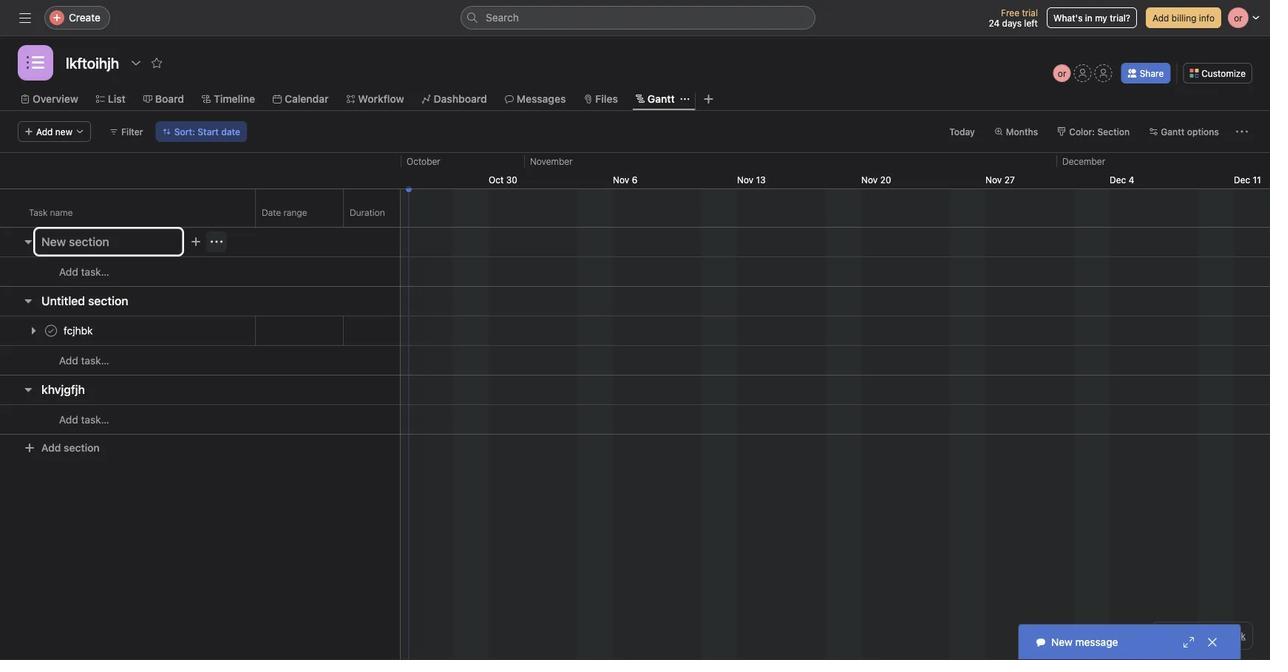 Task type: describe. For each thing, give the bounding box(es) containing it.
october
[[407, 156, 441, 166]]

color: section button
[[1051, 121, 1137, 142]]

overview link
[[21, 91, 78, 107]]

new message
[[1051, 636, 1118, 648]]

free trial 24 days left
[[989, 7, 1038, 28]]

december
[[1062, 156, 1105, 166]]

6
[[632, 174, 638, 185]]

range
[[284, 207, 307, 218]]

date
[[221, 126, 240, 137]]

nov 6
[[613, 174, 638, 185]]

nov for nov 20
[[861, 174, 878, 185]]

add to starred image
[[151, 57, 163, 69]]

add task… button for add task icon
[[41, 264, 109, 280]]

add down khvjgfjh
[[41, 442, 61, 454]]

search button
[[461, 6, 816, 30]]

create
[[69, 11, 101, 24]]

gantt link
[[636, 91, 675, 107]]

add task… for 2nd add task… button
[[59, 355, 109, 367]]

in
[[1085, 13, 1093, 23]]

add section
[[41, 442, 100, 454]]

today
[[949, 126, 975, 137]]

1 collapse task list for this section image from the top
[[22, 236, 34, 248]]

dashboard
[[434, 93, 487, 105]]

fcjhbk text field
[[61, 323, 97, 338]]

or
[[1058, 68, 1067, 78]]

tab actions image
[[681, 95, 690, 104]]

list link
[[96, 91, 126, 107]]

add task… button for add task image
[[41, 412, 109, 428]]

search list box
[[461, 6, 816, 30]]

untitled section
[[41, 294, 128, 308]]

add task… row for add task icon
[[0, 257, 400, 287]]

color: section
[[1069, 126, 1130, 137]]

27
[[1005, 174, 1015, 185]]

add task… for add task… button related to add task icon
[[59, 266, 109, 278]]

13
[[756, 174, 766, 185]]

nov 20
[[861, 174, 891, 185]]

options
[[1187, 126, 1219, 137]]

dec 11
[[1234, 174, 1261, 185]]

gantt for gantt options
[[1161, 126, 1185, 137]]

add task image
[[92, 384, 104, 396]]

new send feedback
[[1158, 631, 1246, 641]]

today button
[[943, 121, 982, 142]]

11
[[1253, 174, 1261, 185]]

section for add section
[[64, 442, 100, 454]]

workflow
[[358, 93, 404, 105]]

messages link
[[505, 91, 566, 107]]

sort:
[[174, 126, 195, 137]]

customize
[[1202, 68, 1246, 78]]

share
[[1140, 68, 1164, 78]]

overview
[[33, 93, 78, 105]]

sort: start date
[[174, 126, 240, 137]]

completed image
[[42, 322, 60, 340]]

task
[[29, 207, 48, 218]]

khvjgfjh
[[41, 383, 85, 397]]

add new button
[[18, 121, 91, 142]]

dec inside december dec 4
[[1110, 174, 1126, 185]]

board
[[155, 93, 184, 105]]

trial?
[[1110, 13, 1130, 23]]

months button
[[988, 121, 1045, 142]]

fcjhbk cell
[[0, 316, 256, 346]]

nov 13
[[737, 174, 766, 185]]

2 add task… button from the top
[[41, 353, 109, 369]]

filter
[[121, 126, 143, 137]]

files link
[[584, 91, 618, 107]]

duration
[[350, 207, 385, 218]]

oct 30
[[489, 174, 517, 185]]

add task… row for add task image
[[0, 404, 400, 435]]

what's in my trial?
[[1054, 13, 1130, 23]]

info
[[1199, 13, 1215, 23]]

nov for nov 27
[[986, 174, 1002, 185]]

add billing info button
[[1146, 7, 1221, 28]]

trial
[[1022, 7, 1038, 18]]

start
[[198, 126, 219, 137]]

add for 2nd add task… button
[[59, 355, 78, 367]]

filter button
[[103, 121, 150, 142]]

my
[[1095, 13, 1107, 23]]

expand sidebar image
[[19, 12, 31, 24]]



Task type: vqa. For each thing, say whether or not it's contained in the screenshot.
the Growth
no



Task type: locate. For each thing, give the bounding box(es) containing it.
0 vertical spatial add task… row
[[0, 257, 400, 287]]

task…
[[81, 266, 109, 278], [81, 355, 109, 367], [81, 414, 109, 426]]

add task… up 'add section'
[[59, 414, 109, 426]]

add section button
[[18, 435, 105, 461]]

nov for nov 6
[[613, 174, 629, 185]]

messages
[[517, 93, 566, 105]]

0 vertical spatial add task… button
[[41, 264, 109, 280]]

nov for nov 13
[[737, 174, 754, 185]]

or button
[[1053, 64, 1071, 82]]

dashboard link
[[422, 91, 487, 107]]

2 task… from the top
[[81, 355, 109, 367]]

add task… up 'untitled section' at left top
[[59, 266, 109, 278]]

nov left 20
[[861, 174, 878, 185]]

gantt options button
[[1143, 121, 1226, 142]]

section
[[1098, 126, 1130, 137]]

section up fcjhbk cell
[[88, 294, 128, 308]]

nov
[[613, 174, 629, 185], [737, 174, 754, 185], [861, 174, 878, 185], [986, 174, 1002, 185]]

collapse task list for this section image down the task
[[22, 236, 34, 248]]

None text field
[[62, 50, 123, 76]]

color:
[[1069, 126, 1095, 137]]

collapse task list for this section image
[[22, 384, 34, 396]]

2 vertical spatial add task… row
[[0, 404, 400, 435]]

task… for 2nd add task… button
[[81, 355, 109, 367]]

30
[[506, 174, 517, 185]]

add new
[[36, 126, 72, 137]]

list
[[108, 93, 126, 105]]

1 add task… from the top
[[59, 266, 109, 278]]

collapse task list for this section image
[[22, 236, 34, 248], [22, 295, 34, 307]]

4 nov from the left
[[986, 174, 1002, 185]]

days
[[1002, 18, 1022, 28]]

nov left 27
[[986, 174, 1002, 185]]

what's
[[1054, 13, 1083, 23]]

nov 27
[[986, 174, 1015, 185]]

section
[[88, 294, 128, 308], [64, 442, 100, 454]]

nov left 6
[[613, 174, 629, 185]]

dec left 11
[[1234, 174, 1250, 185]]

task… down add task image
[[81, 414, 109, 426]]

New section text field
[[35, 228, 183, 255]]

1 add task… row from the top
[[0, 257, 400, 287]]

free
[[1001, 7, 1020, 18]]

name
[[50, 207, 73, 218]]

months
[[1006, 126, 1038, 137]]

1 vertical spatial section
[[64, 442, 100, 454]]

december dec 4
[[1062, 156, 1134, 185]]

0 vertical spatial gantt
[[648, 93, 675, 105]]

dec left 4
[[1110, 174, 1126, 185]]

add task image
[[190, 236, 202, 248]]

add for add task image's add task… button
[[59, 414, 78, 426]]

task… for add task image's add task… button
[[81, 414, 109, 426]]

more actions image
[[1236, 126, 1248, 138]]

date range
[[262, 207, 307, 218]]

add up 'add section'
[[59, 414, 78, 426]]

november
[[530, 156, 573, 166]]

2 add task… row from the top
[[0, 345, 400, 376]]

add for add task… button related to add task icon
[[59, 266, 78, 278]]

add billing info
[[1153, 13, 1215, 23]]

feedback
[[1207, 631, 1246, 641]]

workflow link
[[346, 91, 404, 107]]

1 vertical spatial gantt
[[1161, 126, 1185, 137]]

add task… row
[[0, 257, 400, 287], [0, 345, 400, 376], [0, 404, 400, 435]]

1 vertical spatial add task… row
[[0, 345, 400, 376]]

add left new
[[36, 126, 53, 137]]

2 vertical spatial add task… button
[[41, 412, 109, 428]]

gantt inside gantt link
[[648, 93, 675, 105]]

list image
[[27, 54, 44, 72]]

timeline
[[214, 93, 255, 105]]

3 task… from the top
[[81, 414, 109, 426]]

Completed checkbox
[[42, 322, 60, 340]]

None text field
[[344, 318, 461, 344]]

share button
[[1121, 63, 1171, 84]]

add task… button down fcjhbk text box
[[41, 353, 109, 369]]

new
[[55, 126, 72, 137]]

1 nov from the left
[[613, 174, 629, 185]]

what's in my trial? button
[[1047, 7, 1137, 28]]

files
[[595, 93, 618, 105]]

add up khvjgfjh
[[59, 355, 78, 367]]

add tab image
[[703, 93, 715, 105]]

0 vertical spatial task…
[[81, 266, 109, 278]]

add inside "popup button"
[[36, 126, 53, 137]]

0 vertical spatial section
[[88, 294, 128, 308]]

add up untitled
[[59, 266, 78, 278]]

1 dec from the left
[[1110, 174, 1126, 185]]

add task… down fcjhbk text box
[[59, 355, 109, 367]]

gantt inside gantt options button
[[1161, 126, 1185, 137]]

collapse task list for this section image up expand subtask list for the task fcjhbk icon
[[22, 295, 34, 307]]

add task… button up 'add section'
[[41, 412, 109, 428]]

2 vertical spatial task…
[[81, 414, 109, 426]]

4
[[1129, 174, 1134, 185]]

gantt options
[[1161, 126, 1219, 137]]

untitled
[[41, 294, 85, 308]]

2 dec from the left
[[1234, 174, 1250, 185]]

gantt
[[648, 93, 675, 105], [1161, 126, 1185, 137]]

2 collapse task list for this section image from the top
[[22, 295, 34, 307]]

untitled section button
[[41, 288, 128, 314]]

timeline link
[[202, 91, 255, 107]]

3 add task… from the top
[[59, 414, 109, 426]]

dec
[[1110, 174, 1126, 185], [1234, 174, 1250, 185]]

gantt for gantt
[[648, 93, 675, 105]]

1 vertical spatial task…
[[81, 355, 109, 367]]

add task… for add task image's add task… button
[[59, 414, 109, 426]]

1 horizontal spatial gantt
[[1161, 126, 1185, 137]]

0 vertical spatial collapse task list for this section image
[[22, 236, 34, 248]]

calendar link
[[273, 91, 329, 107]]

oct
[[489, 174, 504, 185]]

3 nov from the left
[[861, 174, 878, 185]]

customize button
[[1183, 63, 1252, 84]]

2 nov from the left
[[737, 174, 754, 185]]

20
[[880, 174, 891, 185]]

2 add task… from the top
[[59, 355, 109, 367]]

task… up untitled section button
[[81, 266, 109, 278]]

send feedback link
[[1183, 629, 1246, 643]]

24
[[989, 18, 1000, 28]]

sort: start date button
[[156, 121, 247, 142]]

gantt left options
[[1161, 126, 1185, 137]]

create button
[[44, 6, 110, 30]]

0 horizontal spatial dec
[[1110, 174, 1126, 185]]

add task… button up 'untitled section' at left top
[[41, 264, 109, 280]]

1 add task… button from the top
[[41, 264, 109, 280]]

section down add task image
[[64, 442, 100, 454]]

add task… button
[[41, 264, 109, 280], [41, 353, 109, 369], [41, 412, 109, 428]]

more section actions image
[[211, 236, 223, 248]]

khvjgfjh button
[[41, 376, 85, 403]]

3 add task… button from the top
[[41, 412, 109, 428]]

expand new message image
[[1183, 637, 1195, 648]]

1 horizontal spatial dec
[[1234, 174, 1250, 185]]

0 horizontal spatial gantt
[[648, 93, 675, 105]]

2 vertical spatial add task…
[[59, 414, 109, 426]]

new
[[1158, 631, 1177, 641]]

1 vertical spatial add task…
[[59, 355, 109, 367]]

nov left 13 at the top
[[737, 174, 754, 185]]

add task…
[[59, 266, 109, 278], [59, 355, 109, 367], [59, 414, 109, 426]]

close image
[[1207, 637, 1218, 648]]

date
[[262, 207, 281, 218]]

expand subtask list for the task fcjhbk image
[[27, 325, 39, 337]]

show options image
[[130, 57, 142, 69]]

add left billing
[[1153, 13, 1169, 23]]

section for untitled section
[[88, 294, 128, 308]]

billing
[[1172, 13, 1197, 23]]

send
[[1183, 631, 1205, 641]]

3 add task… row from the top
[[0, 404, 400, 435]]

left
[[1024, 18, 1038, 28]]

add for add billing info button
[[1153, 13, 1169, 23]]

gantt left the tab actions icon
[[648, 93, 675, 105]]

board link
[[143, 91, 184, 107]]

1 vertical spatial collapse task list for this section image
[[22, 295, 34, 307]]

0 vertical spatial add task…
[[59, 266, 109, 278]]

task name
[[29, 207, 73, 218]]

calendar
[[285, 93, 329, 105]]

search
[[486, 11, 519, 24]]

1 vertical spatial add task… button
[[41, 353, 109, 369]]

task… up add task image
[[81, 355, 109, 367]]

1 task… from the top
[[81, 266, 109, 278]]

task… for add task… button related to add task icon
[[81, 266, 109, 278]]



